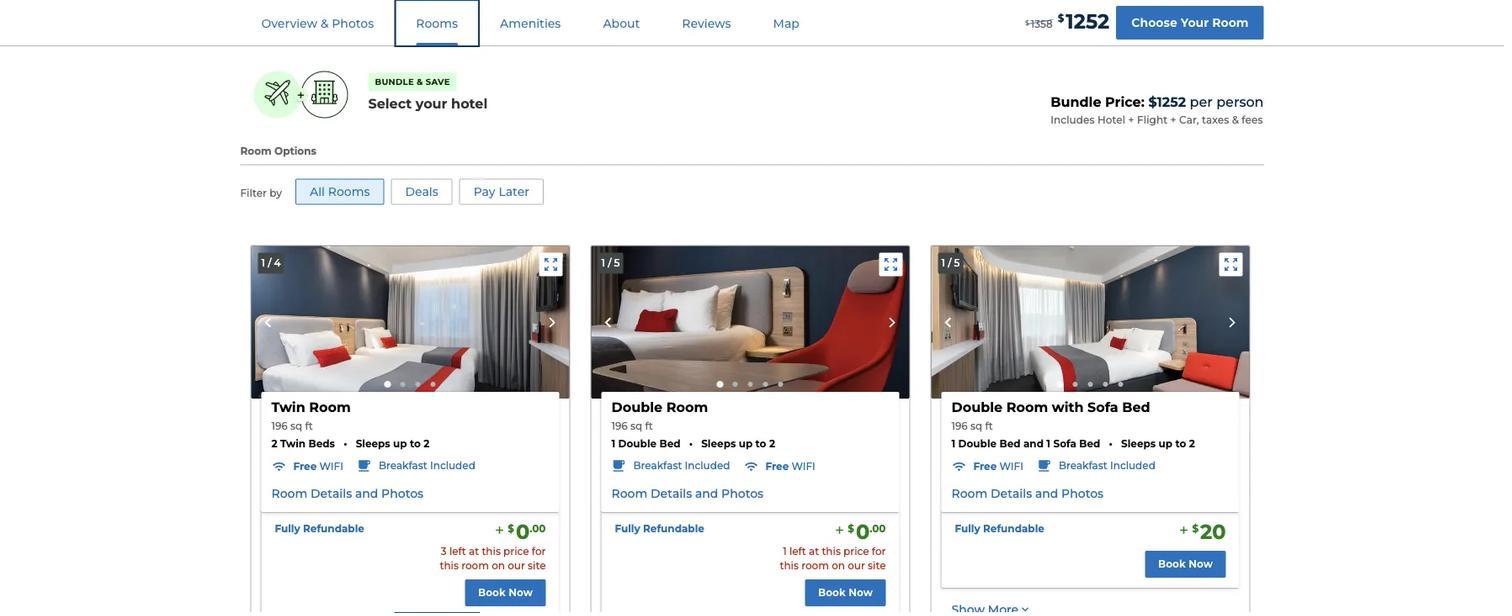 Task type: vqa. For each thing, say whether or not it's contained in the screenshot.
Twin Room left
yes



Task type: describe. For each thing, give the bounding box(es) containing it.
details for double room with sofa bed
[[991, 487, 1033, 501]]

2 free wifi from the left
[[766, 461, 816, 473]]

show
[[949, 3, 983, 17]]

1 left at this price for this room on our site
[[780, 546, 886, 572]]

room inside button
[[1213, 16, 1249, 30]]

pay
[[474, 185, 496, 199]]

free wifi for double
[[974, 461, 1024, 473]]

by
[[270, 187, 282, 199]]

go to image #3 image for double room
[[748, 382, 753, 387]]

0 horizontal spatial +
[[297, 87, 305, 103]]

wifi for twin room
[[320, 461, 343, 473]]

$ up 3 left at this price for this room on our site
[[508, 523, 514, 535]]

2 horizontal spatial book now
[[1159, 559, 1213, 571]]

and for double room with sofa bed
[[1036, 487, 1059, 501]]

for for twin room
[[532, 546, 546, 558]]

go to image #2 image for double room
[[733, 382, 738, 387]]

1 vertical spatial twin
[[280, 438, 306, 450]]

our for twin room
[[508, 560, 525, 572]]

$1252
[[1149, 93, 1187, 110]]

included for double room with sofa bed
[[1111, 460, 1156, 472]]

& inside bundle price: $1252 per person includes hotel + flight + car, taxes & fees
[[1233, 114, 1240, 126]]

room details and photos for double room
[[612, 487, 764, 501]]

breakfast included for double room with sofa bed
[[1059, 460, 1156, 472]]

double room with sofa bed 196 sq ft 1 double bed and 1 sofa bed   •   sleeps up to 2
[[952, 399, 1196, 450]]

bundle for &
[[375, 77, 414, 87]]

flight
[[1138, 114, 1168, 126]]

go to image #1 image for twin room
[[384, 381, 391, 388]]

save
[[426, 77, 450, 87]]

overview & photos button
[[241, 1, 394, 45]]

$ 0 . 00 for double room
[[848, 520, 886, 545]]

included for twin room
[[430, 460, 476, 472]]

site for double room
[[868, 560, 886, 572]]

2 2 from the left
[[424, 438, 430, 450]]

$ 0 . 00 for twin room
[[508, 520, 546, 545]]

ft for double
[[645, 420, 653, 432]]

and for twin room
[[355, 487, 378, 501]]

per
[[1190, 93, 1213, 110]]

ft inside double room with sofa bed 196 sq ft 1 double bed and 1 sofa bed   •   sleeps up to 2
[[986, 420, 993, 432]]

$ 1358 $ 1252
[[1026, 9, 1110, 34]]

4
[[274, 257, 281, 270]]

room inside double room with sofa bed 196 sq ft 1 double bed and 1 sofa bed   •   sleeps up to 2
[[1007, 399, 1049, 416]]

your
[[416, 95, 448, 112]]

2 breakfast included from the left
[[634, 460, 730, 472]]

3 refundable from the left
[[984, 523, 1045, 535]]

5 for double room with sofa bed
[[955, 257, 960, 270]]

details for twin room
[[311, 487, 352, 501]]

includes
[[1051, 114, 1095, 126]]

bundle price: $1252 per person includes hotel + flight + car, taxes & fees
[[1051, 93, 1264, 126]]

all rooms button
[[296, 179, 384, 205]]

now for twin room
[[509, 587, 533, 599]]

room inside twin room 196 sq ft 2 twin beds   •   sleeps up to 2
[[309, 399, 351, 416]]

book for twin room
[[478, 587, 506, 599]]

room inside double room 196 sq ft 1 double bed   •   sleeps up to 2
[[667, 399, 708, 416]]

for for double room
[[872, 546, 886, 558]]

go to image #4 image for twin room
[[431, 382, 436, 387]]

up for double room
[[739, 438, 753, 450]]

details for double room
[[651, 487, 692, 501]]

and inside double room with sofa bed 196 sq ft 1 double bed and 1 sofa bed   •   sleeps up to 2
[[1024, 438, 1044, 450]]

double room 196 sq ft 1 double bed   •   sleeps up to 2
[[612, 399, 776, 450]]

show all amenities button
[[949, 1, 1065, 19]]

breakfast for twin room
[[379, 460, 428, 472]]

your
[[1181, 16, 1209, 30]]

fully refundable button for twin
[[275, 522, 364, 536]]

room for twin room
[[462, 560, 489, 572]]

1 horizontal spatial amenities
[[1004, 3, 1065, 17]]

to inside double room with sofa bed 196 sq ft 1 double bed and 1 sofa bed   •   sleeps up to 2
[[1176, 438, 1187, 450]]

1 / 5 for double room
[[602, 257, 620, 270]]

& for bundle
[[417, 77, 423, 87]]

/ for double room
[[608, 257, 612, 270]]

options
[[275, 145, 316, 157]]

sq for double
[[631, 420, 643, 432]]

$ up 1 left at this price for this room on our site
[[848, 523, 855, 535]]

about button
[[583, 1, 661, 45]]

1 horizontal spatial sofa
[[1088, 399, 1119, 416]]

1 horizontal spatial all
[[986, 3, 1001, 17]]

breakfast included for twin room
[[379, 460, 476, 472]]

1358
[[1031, 18, 1053, 30]]

go to image #3 image for twin room
[[416, 382, 421, 387]]

reviews button
[[662, 1, 752, 45]]

price:
[[1106, 93, 1145, 110]]

3 fully refundable button from the left
[[955, 522, 1045, 536]]

about
[[603, 16, 640, 30]]

20
[[1201, 520, 1227, 545]]

sq inside double room with sofa bed 196 sq ft 1 double bed and 1 sofa bed   •   sleeps up to 2
[[971, 420, 983, 432]]

. for double room
[[870, 523, 873, 535]]

fully refundable for double
[[615, 523, 705, 535]]

room options
[[240, 145, 316, 157]]

our for double room
[[848, 560, 866, 572]]

amenities inside "tab list"
[[500, 16, 561, 30]]

rooms button
[[396, 1, 478, 45]]

rooms inside "tab list"
[[416, 16, 458, 30]]

0 vertical spatial bed
[[1123, 399, 1151, 416]]

2 horizontal spatial now
[[1189, 559, 1213, 571]]

book now for double room
[[819, 587, 873, 599]]

1 / 5 for double room with sofa bed
[[942, 257, 960, 270]]

choose
[[1132, 16, 1178, 30]]

sq for twin
[[291, 420, 302, 432]]

overview & photos
[[261, 16, 374, 30]]

1252
[[1066, 9, 1110, 34]]

196 inside double room with sofa bed 196 sq ft 1 double bed and 1 sofa bed   •   sleeps up to 2
[[952, 420, 968, 432]]

book now button for double room
[[805, 580, 886, 607]]

/ for double room with sofa bed
[[948, 257, 952, 270]]

choose your room button
[[1117, 6, 1264, 40]]

book now for twin room
[[478, 587, 533, 599]]

fees
[[1242, 114, 1264, 126]]

2 horizontal spatial book now button
[[1146, 552, 1227, 579]]

1 inside double room 196 sq ft 1 double bed   •   sleeps up to 2
[[612, 438, 616, 450]]

2 included from the left
[[685, 460, 730, 472]]

$ right "1358"
[[1058, 12, 1065, 24]]

3 fully refundable from the left
[[955, 523, 1045, 535]]

photo carousel region for double room with sofa bed
[[932, 246, 1250, 399]]

fully for twin room
[[275, 523, 300, 535]]

all rooms
[[310, 185, 370, 199]]

3 fully from the left
[[955, 523, 981, 535]]

1 2 from the left
[[272, 438, 278, 450]]

select
[[368, 95, 412, 112]]

2 inside double room with sofa bed 196 sq ft 1 double bed and 1 sofa bed   •   sleeps up to 2
[[1190, 438, 1196, 450]]

2 free from the left
[[766, 461, 789, 473]]

reviews
[[682, 16, 731, 30]]



Task type: locate. For each thing, give the bounding box(es) containing it.
0 horizontal spatial go to image #3 image
[[416, 382, 421, 387]]

2 inside double room 196 sq ft 1 double bed   •   sleeps up to 2
[[770, 438, 776, 450]]

left for twin room
[[450, 546, 466, 558]]

go to image #1 image up twin room 196 sq ft 2 twin beds   •   sleeps up to 2
[[384, 381, 391, 388]]

2 horizontal spatial photo carousel region
[[932, 246, 1250, 399]]

2 refundable from the left
[[643, 523, 705, 535]]

0 horizontal spatial sofa
[[1054, 438, 1077, 450]]

room details and photos down double room 196 sq ft 1 double bed   •   sleeps up to 2
[[612, 487, 764, 501]]

0 horizontal spatial go to image #2 image
[[400, 382, 405, 387]]

book now down $ 20
[[1159, 559, 1213, 571]]

tab list
[[240, 0, 821, 45]]

and
[[1024, 438, 1044, 450], [355, 487, 378, 501], [696, 487, 719, 501], [1036, 487, 1059, 501]]

fully refundable
[[275, 523, 364, 535], [615, 523, 705, 535], [955, 523, 1045, 535]]

1 fully from the left
[[275, 523, 300, 535]]

1 horizontal spatial book
[[819, 587, 846, 599]]

bundle inside bundle price: $1252 per person includes hotel + flight + car, taxes & fees
[[1051, 93, 1102, 110]]

wifi for double room with sofa bed
[[1000, 461, 1024, 473]]

2 horizontal spatial room details and photos
[[952, 487, 1104, 501]]

free for twin
[[293, 461, 317, 473]]

up
[[393, 438, 407, 450], [739, 438, 753, 450], [1159, 438, 1173, 450]]

all inside filter by amenity region
[[310, 185, 325, 199]]

bundle inside bundle & save select your hotel
[[375, 77, 414, 87]]

1 horizontal spatial go to image #2 image
[[733, 382, 738, 387]]

0 vertical spatial twin
[[272, 399, 305, 416]]

0 horizontal spatial photo carousel region
[[251, 246, 570, 399]]

book now down 1 left at this price for this room on our site
[[819, 587, 873, 599]]

2 horizontal spatial room details and photos button
[[952, 486, 1104, 502]]

1 left from the left
[[450, 546, 466, 558]]

fully
[[275, 523, 300, 535], [615, 523, 641, 535], [955, 523, 981, 535]]

2 horizontal spatial free
[[974, 461, 997, 473]]

ft
[[305, 420, 313, 432], [645, 420, 653, 432], [986, 420, 993, 432]]

3 room details and photos from the left
[[952, 487, 1104, 501]]

2 horizontal spatial +
[[1171, 114, 1177, 126]]

. for twin room
[[530, 523, 532, 535]]

bundle & save select your hotel
[[368, 77, 488, 112]]

room details and photos button for double room with sofa bed
[[952, 486, 1104, 502]]

1 fully refundable button from the left
[[275, 522, 364, 536]]

1 horizontal spatial breakfast included
[[634, 460, 730, 472]]

2 horizontal spatial /
[[948, 257, 952, 270]]

fully refundable button for double
[[615, 522, 705, 536]]

0 horizontal spatial for
[[532, 546, 546, 558]]

filter by amenity region
[[240, 179, 551, 219]]

3 196 from the left
[[952, 420, 968, 432]]

choose your room
[[1132, 16, 1249, 30]]

1 horizontal spatial included
[[685, 460, 730, 472]]

2 vertical spatial &
[[1233, 114, 1240, 126]]

0 for double room
[[856, 520, 870, 545]]

0 horizontal spatial free wifi
[[293, 461, 343, 473]]

$ left "1358"
[[1026, 19, 1030, 27]]

image #1 image for double room
[[592, 246, 910, 399]]

2 fully refundable from the left
[[615, 523, 705, 535]]

1 . from the left
[[530, 523, 532, 535]]

1 horizontal spatial &
[[417, 77, 423, 87]]

3 go to image #2 image from the left
[[1073, 382, 1078, 387]]

overview
[[261, 16, 318, 30]]

up inside twin room 196 sq ft 2 twin beds   •   sleeps up to 2
[[393, 438, 407, 450]]

photos
[[332, 16, 374, 30], [382, 487, 424, 501], [722, 487, 764, 501], [1062, 487, 1104, 501]]

go to image #2 image for double room with sofa bed
[[1073, 382, 1078, 387]]

our
[[508, 560, 525, 572], [848, 560, 866, 572]]

photos for double room with sofa bed
[[1062, 487, 1104, 501]]

breakfast
[[379, 460, 428, 472], [634, 460, 682, 472], [1059, 460, 1108, 472]]

1 horizontal spatial 196
[[612, 420, 628, 432]]

1 horizontal spatial now
[[849, 587, 873, 599]]

1 room details and photos button from the left
[[272, 486, 424, 502]]

1 horizontal spatial go to image #5 image
[[1119, 382, 1124, 387]]

1 at from the left
[[469, 546, 479, 558]]

person
[[1217, 93, 1264, 110]]

go to image #2 image up double room 196 sq ft 1 double bed   •   sleeps up to 2
[[733, 382, 738, 387]]

. up 1 left at this price for this room on our site
[[870, 523, 873, 535]]

1 inside 1 left at this price for this room on our site
[[783, 546, 787, 558]]

all right by
[[310, 185, 325, 199]]

2 go to image #4 image from the left
[[763, 382, 768, 387]]

all
[[986, 3, 1001, 17], [310, 185, 325, 199]]

room details and photos
[[272, 487, 424, 501], [612, 487, 764, 501], [952, 487, 1104, 501]]

room inside 3 left at this price for this room on our site
[[462, 560, 489, 572]]

1 horizontal spatial bed
[[1123, 399, 1151, 416]]

1 horizontal spatial free wifi
[[766, 461, 816, 473]]

sofa right with
[[1088, 399, 1119, 416]]

refundable for double
[[643, 523, 705, 535]]

1 to from the left
[[410, 438, 421, 450]]

price inside 3 left at this price for this room on our site
[[504, 546, 529, 558]]

to inside double room 196 sq ft 1 double bed   •   sleeps up to 2
[[756, 438, 767, 450]]

all right show
[[986, 3, 1001, 17]]

details
[[311, 487, 352, 501], [651, 487, 692, 501], [991, 487, 1033, 501]]

room inside 1 left at this price for this room on our site
[[802, 560, 829, 572]]

amenities
[[1004, 3, 1065, 17], [500, 16, 561, 30]]

0 horizontal spatial book now
[[478, 587, 533, 599]]

2 left from the left
[[790, 546, 807, 558]]

2 room details and photos from the left
[[612, 487, 764, 501]]

+ down the price:
[[1129, 114, 1135, 126]]

go to image #5 image
[[779, 382, 784, 387], [1119, 382, 1124, 387]]

1 horizontal spatial at
[[809, 546, 820, 558]]

1 horizontal spatial go to image #4 image
[[763, 382, 768, 387]]

fully for double room
[[615, 523, 641, 535]]

left
[[450, 546, 466, 558], [790, 546, 807, 558]]

go to image #1 image for double room
[[717, 381, 724, 388]]

site inside 3 left at this price for this room on our site
[[528, 560, 546, 572]]

1 5 from the left
[[614, 257, 620, 270]]

$ 0 . 00 up 3 left at this price for this room on our site
[[508, 520, 546, 545]]

3 left at this price for this room on our site
[[440, 546, 546, 572]]

2 $ 0 . 00 from the left
[[848, 520, 886, 545]]

sofa down with
[[1054, 438, 1077, 450]]

to inside twin room 196 sq ft 2 twin beds   •   sleeps up to 2
[[410, 438, 421, 450]]

1 breakfast included from the left
[[379, 460, 476, 472]]

room details and photos for double room with sofa bed
[[952, 487, 1104, 501]]

ft inside double room 196 sq ft 1 double bed   •   sleeps up to 2
[[645, 420, 653, 432]]

3 breakfast included from the left
[[1059, 460, 1156, 472]]

at
[[469, 546, 479, 558], [809, 546, 820, 558]]

0 horizontal spatial /
[[268, 257, 271, 270]]

0 horizontal spatial fully refundable button
[[275, 522, 364, 536]]

3 up from the left
[[1159, 438, 1173, 450]]

1 room details and photos from the left
[[272, 487, 424, 501]]

go to image #1 image up with
[[1057, 381, 1064, 388]]

go to image #3 image up twin room 196 sq ft 2 twin beds   •   sleeps up to 2
[[416, 382, 421, 387]]

2 fully refundable button from the left
[[615, 522, 705, 536]]

3 room details and photos button from the left
[[952, 486, 1104, 502]]

& for overview
[[321, 16, 329, 30]]

twin room 196 sq ft 2 twin beds   •   sleeps up to 2
[[272, 399, 430, 450]]

at for twin room
[[469, 546, 479, 558]]

0 horizontal spatial go to image #5 image
[[779, 382, 784, 387]]

for
[[532, 546, 546, 558], [872, 546, 886, 558]]

1 go to image #4 image from the left
[[431, 382, 436, 387]]

1 vertical spatial all
[[310, 185, 325, 199]]

3 / from the left
[[948, 257, 952, 270]]

image #1 image for twin room
[[251, 246, 570, 399]]

00
[[532, 523, 546, 535], [873, 523, 886, 535]]

on inside 1 left at this price for this room on our site
[[832, 560, 845, 572]]

go to image #1 image
[[384, 381, 391, 388], [717, 381, 724, 388], [1057, 381, 1064, 388]]

pay later button
[[460, 179, 544, 205]]

0
[[516, 520, 530, 545], [856, 520, 870, 545]]

2 horizontal spatial included
[[1111, 460, 1156, 472]]

go to image #2 image
[[400, 382, 405, 387], [733, 382, 738, 387], [1073, 382, 1078, 387]]

go to image #5 image for double room with sofa bed
[[1119, 382, 1124, 387]]

0 horizontal spatial details
[[311, 487, 352, 501]]

twin
[[272, 399, 305, 416], [280, 438, 306, 450]]

price for double room
[[844, 546, 870, 558]]

1 vertical spatial bed
[[1000, 438, 1021, 450]]

book now button for twin room
[[465, 580, 546, 607]]

0 horizontal spatial 00
[[532, 523, 546, 535]]

0 horizontal spatial .
[[530, 523, 532, 535]]

book now down 3 left at this price for this room on our site
[[478, 587, 533, 599]]

2 photo carousel region from the left
[[592, 246, 910, 399]]

show all amenities
[[949, 3, 1065, 17]]

0 horizontal spatial site
[[528, 560, 546, 572]]

sofa
[[1088, 399, 1119, 416], [1054, 438, 1077, 450]]

ft inside twin room 196 sq ft 2 twin beds   •   sleeps up to 2
[[305, 420, 313, 432]]

& right overview
[[321, 16, 329, 30]]

1 horizontal spatial room details and photos
[[612, 487, 764, 501]]

& left save
[[417, 77, 423, 87]]

on inside 3 left at this price for this room on our site
[[492, 560, 505, 572]]

room details and photos down double room with sofa bed 196 sq ft 1 double bed and 1 sofa bed   •   sleeps up to 2
[[952, 487, 1104, 501]]

1 horizontal spatial fully
[[615, 523, 641, 535]]

room for double room
[[802, 560, 829, 572]]

bed
[[1123, 399, 1151, 416], [1000, 438, 1021, 450]]

1 horizontal spatial details
[[651, 487, 692, 501]]

+ left car,
[[1171, 114, 1177, 126]]

room details and photos button
[[272, 486, 424, 502], [612, 486, 764, 502], [952, 486, 1104, 502]]

0 horizontal spatial free
[[293, 461, 317, 473]]

1 sq from the left
[[291, 420, 302, 432]]

1 horizontal spatial wifi
[[792, 461, 816, 473]]

& left fees
[[1233, 114, 1240, 126]]

1 horizontal spatial to
[[756, 438, 767, 450]]

3 free from the left
[[974, 461, 997, 473]]

deals
[[405, 185, 439, 199]]

deals button
[[391, 179, 453, 205]]

book
[[1159, 559, 1186, 571], [478, 587, 506, 599], [819, 587, 846, 599]]

+
[[297, 87, 305, 103], [1129, 114, 1135, 126], [1171, 114, 1177, 126]]

go to image #4 image for double room
[[763, 382, 768, 387]]

0 up 1 left at this price for this room on our site
[[856, 520, 870, 545]]

3 sq from the left
[[971, 420, 983, 432]]

196
[[272, 420, 288, 432], [612, 420, 628, 432], [952, 420, 968, 432]]

left for double room
[[790, 546, 807, 558]]

at inside 1 left at this price for this room on our site
[[809, 546, 820, 558]]

1 horizontal spatial left
[[790, 546, 807, 558]]

this
[[482, 546, 501, 558], [822, 546, 841, 558], [440, 560, 459, 572], [780, 560, 799, 572]]

$ 20
[[1193, 520, 1227, 545]]

2 up from the left
[[739, 438, 753, 450]]

free wifi
[[293, 461, 343, 473], [766, 461, 816, 473], [974, 461, 1024, 473]]

to
[[410, 438, 421, 450], [756, 438, 767, 450], [1176, 438, 1187, 450]]

1 horizontal spatial 5
[[955, 257, 960, 270]]

3 breakfast from the left
[[1059, 460, 1108, 472]]

1 vertical spatial sofa
[[1054, 438, 1077, 450]]

$ 0 . 00
[[508, 520, 546, 545], [848, 520, 886, 545]]

1 fully refundable from the left
[[275, 523, 364, 535]]

left inside 3 left at this price for this room on our site
[[450, 546, 466, 558]]

go to image #1 image for double room with sofa bed
[[1057, 381, 1064, 388]]

3 go to image #4 image from the left
[[1104, 382, 1109, 387]]

1 horizontal spatial bundle
[[1051, 93, 1102, 110]]

1 free from the left
[[293, 461, 317, 473]]

1 $ 0 . 00 from the left
[[508, 520, 546, 545]]

1 horizontal spatial book now button
[[805, 580, 886, 607]]

2 for from the left
[[872, 546, 886, 558]]

on
[[492, 560, 505, 572], [832, 560, 845, 572]]

taxes
[[1203, 114, 1230, 126]]

2 site from the left
[[868, 560, 886, 572]]

at for double room
[[809, 546, 820, 558]]

0 horizontal spatial &
[[321, 16, 329, 30]]

hotel
[[451, 95, 488, 112]]

price inside 1 left at this price for this room on our site
[[844, 546, 870, 558]]

breakfast down double room 196 sq ft 1 double bed   •   sleeps up to 2
[[634, 460, 682, 472]]

0 vertical spatial rooms
[[416, 16, 458, 30]]

refundable
[[303, 523, 364, 535], [643, 523, 705, 535], [984, 523, 1045, 535]]

2 0 from the left
[[856, 520, 870, 545]]

book now button down $ 20
[[1146, 552, 1227, 579]]

1 ft from the left
[[305, 420, 313, 432]]

go to image #1 image up double room 196 sq ft 1 double bed   •   sleeps up to 2
[[717, 381, 724, 388]]

1 / 4
[[261, 257, 281, 270]]

refundable for twin
[[303, 523, 364, 535]]

1 go to image #1 image from the left
[[384, 381, 391, 388]]

breakfast included
[[379, 460, 476, 472], [634, 460, 730, 472], [1059, 460, 1156, 472]]

free
[[293, 461, 317, 473], [766, 461, 789, 473], [974, 461, 997, 473]]

2 horizontal spatial go to image #1 image
[[1057, 381, 1064, 388]]

2 horizontal spatial fully refundable button
[[955, 522, 1045, 536]]

on for twin room
[[492, 560, 505, 572]]

00 up 1 left at this price for this room on our site
[[873, 523, 886, 535]]

5 for double room
[[614, 257, 620, 270]]

site for twin room
[[528, 560, 546, 572]]

1 horizontal spatial up
[[739, 438, 753, 450]]

2 go to image #2 image from the left
[[733, 382, 738, 387]]

pay later
[[474, 185, 530, 199]]

/
[[268, 257, 271, 270], [608, 257, 612, 270], [948, 257, 952, 270]]

3 go to image #1 image from the left
[[1057, 381, 1064, 388]]

00 for twin room
[[532, 523, 546, 535]]

2 image #1 image from the left
[[592, 246, 910, 399]]

2 details from the left
[[651, 487, 692, 501]]

3 go to image #3 image from the left
[[1088, 382, 1093, 387]]

1 horizontal spatial site
[[868, 560, 886, 572]]

hotel
[[1098, 114, 1126, 126]]

room details and photos for twin room
[[272, 487, 424, 501]]

196 inside twin room 196 sq ft 2 twin beds   •   sleeps up to 2
[[272, 420, 288, 432]]

1 horizontal spatial book now
[[819, 587, 873, 599]]

+ up options
[[297, 87, 305, 103]]

to for double room
[[756, 438, 767, 450]]

image #1 image
[[251, 246, 570, 399], [592, 246, 910, 399], [932, 246, 1250, 399]]

3 image #1 image from the left
[[932, 246, 1250, 399]]

3 free wifi from the left
[[974, 461, 1024, 473]]

room details and photos button for double room
[[612, 486, 764, 502]]

1 horizontal spatial fully refundable
[[615, 523, 705, 535]]

tab list containing overview & photos
[[240, 0, 821, 45]]

go to image #5 image for double room
[[779, 382, 784, 387]]

for inside 1 left at this price for this room on our site
[[872, 546, 886, 558]]

to for twin room
[[410, 438, 421, 450]]

room details and photos down twin room 196 sq ft 2 twin beds   •   sleeps up to 2
[[272, 487, 424, 501]]

2 sq from the left
[[631, 420, 643, 432]]

1 196 from the left
[[272, 420, 288, 432]]

filter
[[240, 187, 267, 199]]

1 horizontal spatial image #1 image
[[592, 246, 910, 399]]

2 wifi from the left
[[792, 461, 816, 473]]

site inside 1 left at this price for this room on our site
[[868, 560, 886, 572]]

1 for from the left
[[532, 546, 546, 558]]

0 horizontal spatial 0
[[516, 520, 530, 545]]

free for double
[[974, 461, 997, 473]]

rooms inside filter by amenity region
[[328, 185, 370, 199]]

go to image #4 image
[[431, 382, 436, 387], [763, 382, 768, 387], [1104, 382, 1109, 387]]

go to image #2 image for twin room
[[400, 382, 405, 387]]

1 horizontal spatial go to image #3 image
[[748, 382, 753, 387]]

sq
[[291, 420, 302, 432], [631, 420, 643, 432], [971, 420, 983, 432]]

bundle up includes at the top right of the page
[[1051, 93, 1102, 110]]

3 included from the left
[[1111, 460, 1156, 472]]

2 go to image #5 image from the left
[[1119, 382, 1124, 387]]

/ for twin room
[[268, 257, 271, 270]]

0 horizontal spatial breakfast
[[379, 460, 428, 472]]

0 horizontal spatial book now button
[[465, 580, 546, 607]]

$ left "20"
[[1193, 523, 1199, 535]]

photo carousel region for double room
[[592, 246, 910, 399]]

1 vertical spatial bundle
[[1051, 93, 1102, 110]]

room details and photos button down double room with sofa bed 196 sq ft 1 double bed and 1 sofa bed   •   sleeps up to 2
[[952, 486, 1104, 502]]

double
[[612, 399, 663, 416], [952, 399, 1003, 416], [619, 438, 657, 450], [959, 438, 997, 450]]

1 our from the left
[[508, 560, 525, 572]]

bundle for price:
[[1051, 93, 1102, 110]]

go to image #4 image for double room with sofa bed
[[1104, 382, 1109, 387]]

2 horizontal spatial breakfast
[[1059, 460, 1108, 472]]

0 up 3 left at this price for this room on our site
[[516, 520, 530, 545]]

included
[[430, 460, 476, 472], [685, 460, 730, 472], [1111, 460, 1156, 472]]

0 for twin room
[[516, 520, 530, 545]]

4 2 from the left
[[1190, 438, 1196, 450]]

1 horizontal spatial +
[[1129, 114, 1135, 126]]

2 horizontal spatial refundable
[[984, 523, 1045, 535]]

196 inside double room 196 sq ft 1 double bed   •   sleeps up to 2
[[612, 420, 628, 432]]

2 horizontal spatial breakfast included
[[1059, 460, 1156, 472]]

& inside bundle & save select your hotel
[[417, 77, 423, 87]]

2 our from the left
[[848, 560, 866, 572]]

our inside 1 left at this price for this room on our site
[[848, 560, 866, 572]]

on for double room
[[832, 560, 845, 572]]

bundle
[[375, 77, 414, 87], [1051, 93, 1102, 110]]

.
[[530, 523, 532, 535], [870, 523, 873, 535]]

go to image #3 image
[[416, 382, 421, 387], [748, 382, 753, 387], [1088, 382, 1093, 387]]

2 horizontal spatial book
[[1159, 559, 1186, 571]]

photos for double room
[[722, 487, 764, 501]]

2 00 from the left
[[873, 523, 886, 535]]

2 on from the left
[[832, 560, 845, 572]]

fully refundable button
[[275, 522, 364, 536], [615, 522, 705, 536], [955, 522, 1045, 536]]

now down $ 20
[[1189, 559, 1213, 571]]

filter by
[[240, 187, 282, 199]]

0 vertical spatial bundle
[[375, 77, 414, 87]]

2
[[272, 438, 278, 450], [424, 438, 430, 450], [770, 438, 776, 450], [1190, 438, 1196, 450]]

ft for twin
[[305, 420, 313, 432]]

0 vertical spatial &
[[321, 16, 329, 30]]

now for double room
[[849, 587, 873, 599]]

1 horizontal spatial .
[[870, 523, 873, 535]]

3 2 from the left
[[770, 438, 776, 450]]

rooms left 'deals'
[[328, 185, 370, 199]]

$ 0 . 00 up 1 left at this price for this room on our site
[[848, 520, 886, 545]]

2 breakfast from the left
[[634, 460, 682, 472]]

2 room details and photos button from the left
[[612, 486, 764, 502]]

photo carousel region for twin room
[[251, 246, 570, 399]]

site
[[528, 560, 546, 572], [868, 560, 886, 572]]

car,
[[1180, 114, 1200, 126]]

breakfast down twin room 196 sq ft 2 twin beds   •   sleeps up to 2
[[379, 460, 428, 472]]

2 horizontal spatial details
[[991, 487, 1033, 501]]

breakfast down double room with sofa bed 196 sq ft 1 double bed and 1 sofa bed   •   sleeps up to 2
[[1059, 460, 1108, 472]]

1 included from the left
[[430, 460, 476, 472]]

amenities button
[[480, 1, 581, 45]]

photos for twin room
[[382, 487, 424, 501]]

1 go to image #2 image from the left
[[400, 382, 405, 387]]

with
[[1052, 399, 1084, 416]]

1 horizontal spatial photo carousel region
[[592, 246, 910, 399]]

room details and photos button down double room 196 sq ft 1 double bed   •   sleeps up to 2
[[612, 486, 764, 502]]

go to image #3 image up double room 196 sq ft 1 double bed   •   sleeps up to 2
[[748, 382, 753, 387]]

wifi
[[320, 461, 343, 473], [792, 461, 816, 473], [1000, 461, 1024, 473]]

1 room from the left
[[462, 560, 489, 572]]

now
[[1189, 559, 1213, 571], [509, 587, 533, 599], [849, 587, 873, 599]]

0 horizontal spatial to
[[410, 438, 421, 450]]

1 wifi from the left
[[320, 461, 343, 473]]

go to image #3 image for double room with sofa bed
[[1088, 382, 1093, 387]]

1 00 from the left
[[532, 523, 546, 535]]

3 photo carousel region from the left
[[932, 246, 1250, 399]]

1 details from the left
[[311, 487, 352, 501]]

0 horizontal spatial refundable
[[303, 523, 364, 535]]

2 horizontal spatial fully
[[955, 523, 981, 535]]

1 vertical spatial &
[[417, 77, 423, 87]]

2 fully from the left
[[615, 523, 641, 535]]

1 photo carousel region from the left
[[251, 246, 570, 399]]

1 horizontal spatial our
[[848, 560, 866, 572]]

go to image #2 image up twin room 196 sq ft 2 twin beds   •   sleeps up to 2
[[400, 382, 405, 387]]

for inside 3 left at this price for this room on our site
[[532, 546, 546, 558]]

1 refundable from the left
[[303, 523, 364, 535]]

2 . from the left
[[870, 523, 873, 535]]

196 for twin
[[272, 420, 288, 432]]

2 at from the left
[[809, 546, 820, 558]]

0 horizontal spatial bed
[[1000, 438, 1021, 450]]

map button
[[753, 1, 820, 45]]

0 horizontal spatial book
[[478, 587, 506, 599]]

0 horizontal spatial wifi
[[320, 461, 343, 473]]

& inside overview & photos button
[[321, 16, 329, 30]]

up for twin room
[[393, 438, 407, 450]]

now down 3 left at this price for this room on our site
[[509, 587, 533, 599]]

photo carousel region
[[251, 246, 570, 399], [592, 246, 910, 399], [932, 246, 1250, 399]]

1 horizontal spatial on
[[832, 560, 845, 572]]

rooms
[[416, 16, 458, 30], [328, 185, 370, 199]]

2 5 from the left
[[955, 257, 960, 270]]

room
[[462, 560, 489, 572], [802, 560, 829, 572]]

1 free wifi from the left
[[293, 461, 343, 473]]

0 horizontal spatial included
[[430, 460, 476, 472]]

room details and photos button for twin room
[[272, 486, 424, 502]]

00 up 3 left at this price for this room on our site
[[532, 523, 546, 535]]

book now button down 3 left at this price for this room on our site
[[465, 580, 546, 607]]

1 horizontal spatial go to image #1 image
[[717, 381, 724, 388]]

2 horizontal spatial go to image #4 image
[[1104, 382, 1109, 387]]

3 to from the left
[[1176, 438, 1187, 450]]

196 for double
[[612, 420, 628, 432]]

photos inside overview & photos button
[[332, 16, 374, 30]]

book now
[[1159, 559, 1213, 571], [478, 587, 533, 599], [819, 587, 873, 599]]

and for double room
[[696, 487, 719, 501]]

later
[[499, 185, 530, 199]]

0 horizontal spatial fully
[[275, 523, 300, 535]]

3 wifi from the left
[[1000, 461, 1024, 473]]

book for double room
[[819, 587, 846, 599]]

0 horizontal spatial ft
[[305, 420, 313, 432]]

2 ft from the left
[[645, 420, 653, 432]]

2 room from the left
[[802, 560, 829, 572]]

now down 1 left at this price for this room on our site
[[849, 587, 873, 599]]

breakfast for double room with sofa bed
[[1059, 460, 1108, 472]]

0 horizontal spatial amenities
[[500, 16, 561, 30]]

1 horizontal spatial free
[[766, 461, 789, 473]]

book now button down 1 left at this price for this room on our site
[[805, 580, 886, 607]]

up inside double room with sofa bed 196 sq ft 1 double bed and 1 sofa bed   •   sleeps up to 2
[[1159, 438, 1173, 450]]

1 on from the left
[[492, 560, 505, 572]]

room
[[1213, 16, 1249, 30], [240, 145, 272, 157], [309, 399, 351, 416], [667, 399, 708, 416], [1007, 399, 1049, 416], [272, 487, 308, 501], [612, 487, 648, 501], [952, 487, 988, 501]]

0 horizontal spatial our
[[508, 560, 525, 572]]

1 horizontal spatial 00
[[873, 523, 886, 535]]

&
[[321, 16, 329, 30], [417, 77, 423, 87], [1233, 114, 1240, 126]]

sq inside twin room 196 sq ft 2 twin beds   •   sleeps up to 2
[[291, 420, 302, 432]]

2 price from the left
[[844, 546, 870, 558]]

. up 3 left at this price for this room on our site
[[530, 523, 532, 535]]

our inside 3 left at this price for this room on our site
[[508, 560, 525, 572]]

1 price from the left
[[504, 546, 529, 558]]

00 for double room
[[873, 523, 886, 535]]

image #1 image for double room with sofa bed
[[932, 246, 1250, 399]]

1 horizontal spatial 0
[[856, 520, 870, 545]]

go to image #2 image up with
[[1073, 382, 1078, 387]]

2 go to image #3 image from the left
[[748, 382, 753, 387]]

0 horizontal spatial sq
[[291, 420, 302, 432]]

bundle up 'select'
[[375, 77, 414, 87]]

3 details from the left
[[991, 487, 1033, 501]]

$ inside $ 20
[[1193, 523, 1199, 535]]

0 horizontal spatial room details and photos button
[[272, 486, 424, 502]]

3 ft from the left
[[986, 420, 993, 432]]

fully refundable for twin
[[275, 523, 364, 535]]

1 0 from the left
[[516, 520, 530, 545]]

at inside 3 left at this price for this room on our site
[[469, 546, 479, 558]]

1 horizontal spatial /
[[608, 257, 612, 270]]

1 image #1 image from the left
[[251, 246, 570, 399]]

left inside 1 left at this price for this room on our site
[[790, 546, 807, 558]]

2 horizontal spatial up
[[1159, 438, 1173, 450]]

rooms up save
[[416, 16, 458, 30]]

$
[[1058, 12, 1065, 24], [1026, 19, 1030, 27], [508, 523, 514, 535], [848, 523, 855, 535], [1193, 523, 1199, 535]]

2 196 from the left
[[612, 420, 628, 432]]

1 breakfast from the left
[[379, 460, 428, 472]]

2 to from the left
[[756, 438, 767, 450]]

3
[[441, 546, 447, 558]]

room details and photos button down twin room 196 sq ft 2 twin beds   •   sleeps up to 2
[[272, 486, 424, 502]]

1 1 / 5 from the left
[[602, 257, 620, 270]]

2 go to image #1 image from the left
[[717, 381, 724, 388]]

price for twin room
[[504, 546, 529, 558]]

go to image #3 image up double room with sofa bed 196 sq ft 1 double bed and 1 sofa bed   •   sleeps up to 2
[[1088, 382, 1093, 387]]

up inside double room 196 sq ft 1 double bed   •   sleeps up to 2
[[739, 438, 753, 450]]

sq inside double room 196 sq ft 1 double bed   •   sleeps up to 2
[[631, 420, 643, 432]]

1 go to image #3 image from the left
[[416, 382, 421, 387]]

map
[[774, 16, 800, 30]]

0 vertical spatial sofa
[[1088, 399, 1119, 416]]



